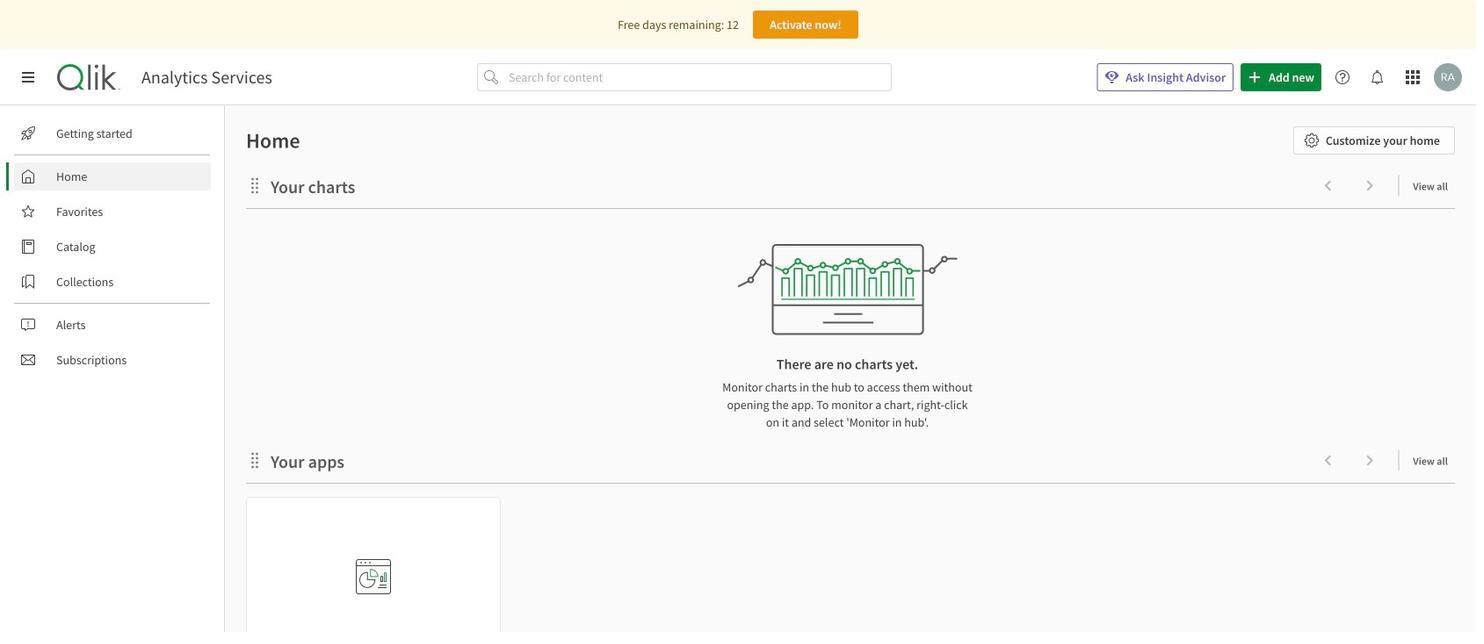 Task type: locate. For each thing, give the bounding box(es) containing it.
analytics services element
[[141, 67, 272, 88]]

navigation pane element
[[0, 112, 224, 381]]

main content
[[218, 105, 1476, 633]]

move collection image
[[246, 177, 264, 195]]

move collection image
[[246, 452, 264, 470]]



Task type: vqa. For each thing, say whether or not it's contained in the screenshot.
Analytics Services element
yes



Task type: describe. For each thing, give the bounding box(es) containing it.
close sidebar menu image
[[21, 70, 35, 84]]

ruby anderson image
[[1434, 63, 1462, 91]]

Search for content text field
[[505, 63, 892, 91]]



